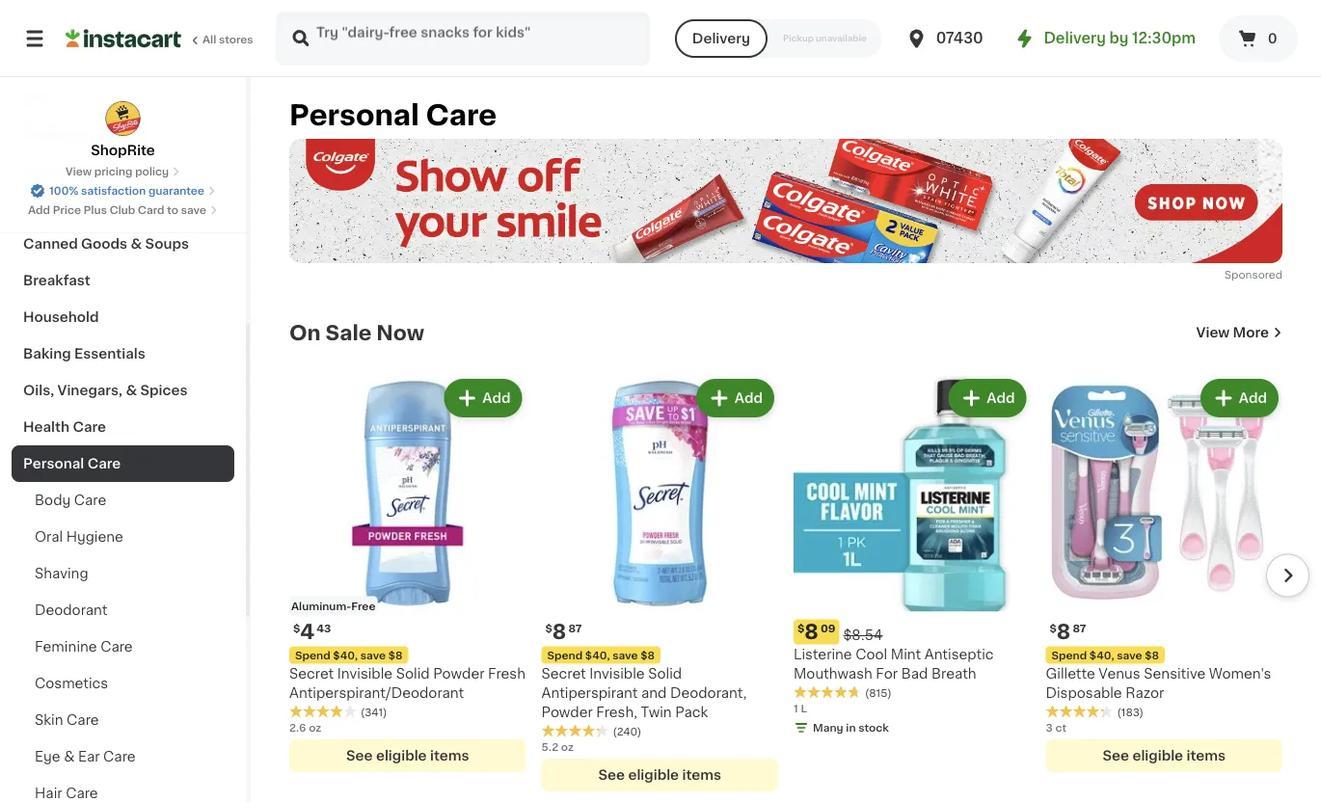 Task type: describe. For each thing, give the bounding box(es) containing it.
powder inside "secret invisible solid antiperspirant and deodorant, powder fresh, twin pack"
[[542, 705, 593, 719]]

delivery button
[[675, 19, 768, 58]]

8 for secret
[[553, 622, 567, 642]]

instacart logo image
[[66, 27, 181, 50]]

invisible for 8
[[590, 667, 645, 680]]

powder inside "secret invisible solid powder fresh antiperspirant/deodorant"
[[433, 667, 485, 680]]

deodorant,
[[670, 686, 747, 700]]

feminine
[[35, 641, 97, 654]]

add button for secret invisible solid powder fresh antiperspirant/deodorant
[[446, 381, 520, 416]]

5.2 oz
[[542, 742, 574, 753]]

07430 button
[[906, 12, 1021, 66]]

gillette
[[1046, 667, 1096, 680]]

secret for 4
[[289, 667, 334, 680]]

canned goods & soups
[[23, 237, 189, 251]]

100% satisfaction guarantee
[[49, 186, 204, 196]]

skin care link
[[12, 702, 234, 739]]

care for hair care link
[[66, 787, 98, 801]]

dry goods & pasta
[[23, 164, 155, 177]]

cool
[[856, 648, 888, 661]]

prepared foods
[[23, 127, 134, 141]]

4
[[300, 622, 315, 642]]

by
[[1110, 31, 1129, 45]]

pasta
[[116, 164, 155, 177]]

care for 'skin care' link
[[67, 714, 99, 727]]

all stores
[[203, 34, 253, 45]]

on sale now link
[[289, 321, 424, 344]]

secret for 8
[[542, 667, 586, 680]]

5.2
[[542, 742, 559, 753]]

save for gillette venus sensitive women's disposable razor
[[1117, 650, 1143, 661]]

listerine cool mint antiseptic mouthwash for bad breath
[[794, 648, 994, 680]]

free
[[351, 601, 376, 611]]

baking
[[23, 347, 71, 361]]

body care link
[[12, 482, 234, 519]]

3 ct
[[1046, 723, 1067, 733]]

feminine care link
[[12, 629, 234, 666]]

$40, for secret invisible solid powder fresh antiperspirant/deodorant
[[333, 650, 358, 661]]

spend $40, save $8 for secret invisible solid powder fresh antiperspirant/deodorant
[[295, 650, 403, 661]]

dry
[[23, 164, 49, 177]]

$8 for women's
[[1145, 650, 1159, 661]]

oils, vinegars, & spices
[[23, 384, 188, 397]]

87 for secret
[[569, 623, 582, 634]]

prepared
[[23, 127, 87, 141]]

health
[[23, 421, 69, 434]]

guarantee
[[148, 186, 204, 196]]

3
[[1046, 723, 1053, 733]]

care down search field
[[426, 102, 497, 129]]

antiperspirant/deodorant
[[289, 686, 464, 700]]

nsored
[[1246, 269, 1283, 280]]

$ for gillette venus sensitive women's disposable razor
[[1050, 623, 1057, 634]]

view more
[[1197, 326, 1269, 339]]

spend for secret invisible solid powder fresh antiperspirant/deodorant
[[295, 650, 331, 661]]

hygiene
[[66, 531, 123, 544]]

eligible for antiperspirant/deodorant
[[376, 749, 427, 763]]

spend $40, save $8 for gillette venus sensitive women's disposable razor
[[1052, 650, 1159, 661]]

items for antiperspirant/deodorant
[[430, 749, 469, 763]]

eye & ear care
[[35, 750, 136, 764]]

solid for 4
[[396, 667, 430, 680]]

$ 4 43
[[293, 622, 331, 642]]

8 for listerine
[[805, 622, 819, 642]]

bakery link
[[12, 42, 234, 79]]

goods for canned
[[81, 237, 127, 251]]

care for the feminine care "link"
[[101, 641, 133, 654]]

& inside 'link'
[[64, 750, 75, 764]]

care inside 'link'
[[103, 750, 136, 764]]

canned goods & soups link
[[12, 226, 234, 262]]

dry goods & pasta link
[[12, 152, 234, 189]]

(815)
[[865, 688, 892, 699]]

item carousel region
[[262, 367, 1310, 803]]

spo
[[1225, 269, 1246, 280]]

baking essentials link
[[12, 336, 234, 372]]

see eligible items for antiperspirant/deodorant
[[346, 749, 469, 763]]

pricing
[[94, 166, 133, 177]]

oral hygiene
[[35, 531, 123, 544]]

in
[[846, 723, 856, 733]]

oral hygiene link
[[12, 519, 234, 556]]

service type group
[[675, 19, 882, 58]]

condiments
[[23, 201, 109, 214]]

87 for gillette
[[1073, 623, 1087, 634]]

& for spices
[[126, 384, 137, 397]]

see eligible items button for razor
[[1046, 740, 1283, 772]]

(183)
[[1118, 707, 1144, 718]]

deli link
[[12, 79, 234, 116]]

household link
[[12, 299, 234, 336]]

eligible for deodorant,
[[628, 769, 679, 782]]

shoprite link
[[91, 100, 155, 160]]

spend for secret invisible solid antiperspirant and deodorant, powder fresh, twin pack
[[547, 650, 583, 661]]

for
[[876, 667, 898, 680]]

oz for 4
[[309, 723, 322, 733]]

delivery for delivery by 12:30pm
[[1044, 31, 1106, 45]]

antiseptic
[[925, 648, 994, 661]]

add for gillette venus sensitive women's disposable razor
[[1239, 391, 1268, 405]]

breakfast link
[[12, 262, 234, 299]]

add for secret invisible solid powder fresh antiperspirant/deodorant
[[483, 391, 511, 405]]

see for razor
[[1103, 749, 1130, 763]]

health care link
[[12, 409, 234, 446]]

ct
[[1056, 723, 1067, 733]]

shoprite logo image
[[105, 100, 141, 137]]

0 button
[[1219, 15, 1298, 62]]

many
[[813, 723, 844, 733]]

& for soups
[[131, 237, 142, 251]]

aluminum-
[[291, 601, 351, 611]]

see eligible items button for deodorant,
[[542, 759, 778, 792]]

household
[[23, 311, 99, 324]]

shaving
[[35, 567, 88, 581]]

oils,
[[23, 384, 54, 397]]

sauces
[[127, 201, 178, 214]]

eligible for razor
[[1133, 749, 1184, 763]]

solid for 8
[[648, 667, 682, 680]]

and
[[641, 686, 667, 700]]

secret invisible solid antiperspirant and deodorant, powder fresh, twin pack
[[542, 667, 747, 719]]

eye
[[35, 750, 60, 764]]

more
[[1233, 326, 1269, 339]]

stock
[[859, 723, 889, 733]]

health care
[[23, 421, 106, 434]]

body care
[[35, 494, 106, 507]]

save for secret invisible solid powder fresh antiperspirant/deodorant
[[361, 650, 386, 661]]

8 for gillette
[[1057, 622, 1071, 642]]

hair care link
[[12, 776, 234, 803]]

3 add button from the left
[[950, 381, 1025, 416]]

$8 for powder
[[388, 650, 403, 661]]

gillette venus sensitive women's disposable razor
[[1046, 667, 1272, 700]]

hair
[[35, 787, 62, 801]]

0 vertical spatial personal care
[[289, 102, 497, 129]]

soups
[[145, 237, 189, 251]]

pack
[[675, 705, 708, 719]]



Task type: locate. For each thing, give the bounding box(es) containing it.
to
[[167, 205, 178, 216]]

see eligible items button down (341)
[[289, 740, 526, 772]]

1 horizontal spatial see eligible items
[[599, 769, 721, 782]]

0 horizontal spatial spend $40, save $8
[[295, 650, 403, 661]]

0 horizontal spatial solid
[[396, 667, 430, 680]]

87
[[569, 623, 582, 634], [1073, 623, 1087, 634]]

1 solid from the left
[[396, 667, 430, 680]]

oz right '2.6'
[[309, 723, 322, 733]]

1 $40, from the left
[[333, 650, 358, 661]]

all
[[203, 34, 216, 45]]

1 vertical spatial goods
[[81, 237, 127, 251]]

cosmetics link
[[12, 666, 234, 702]]

invisible up antiperspirant/deodorant at the bottom of the page
[[337, 667, 393, 680]]

$ for secret invisible solid antiperspirant and deodorant, powder fresh, twin pack
[[545, 623, 553, 634]]

2 horizontal spatial see eligible items button
[[1046, 740, 1283, 772]]

0 horizontal spatial oz
[[309, 723, 322, 733]]

2 horizontal spatial spend
[[1052, 650, 1087, 661]]

2 87 from the left
[[1073, 623, 1087, 634]]

body
[[35, 494, 71, 507]]

satisfaction
[[81, 186, 146, 196]]

& for pasta
[[101, 164, 113, 177]]

$40,
[[333, 650, 358, 661], [585, 650, 610, 661], [1090, 650, 1115, 661]]

2 solid from the left
[[648, 667, 682, 680]]

1 $8 from the left
[[388, 650, 403, 661]]

$ up antiperspirant
[[545, 623, 553, 634]]

save for secret invisible solid antiperspirant and deodorant, powder fresh, twin pack
[[613, 650, 638, 661]]

2 secret from the left
[[542, 667, 586, 680]]

add price plus club card to save
[[28, 205, 206, 216]]

prepared foods link
[[12, 116, 234, 152]]

0 horizontal spatial powder
[[433, 667, 485, 680]]

save up "secret invisible solid antiperspirant and deodorant, powder fresh, twin pack"
[[613, 650, 638, 661]]

1 horizontal spatial $ 8 87
[[1050, 622, 1087, 642]]

invisible inside "secret invisible solid powder fresh antiperspirant/deodorant"
[[337, 667, 393, 680]]

1 spend from the left
[[295, 650, 331, 661]]

Search field
[[278, 14, 648, 64]]

solid inside "secret invisible solid antiperspirant and deodorant, powder fresh, twin pack"
[[648, 667, 682, 680]]

$ left 09
[[798, 623, 805, 634]]

0 horizontal spatial personal care
[[23, 457, 121, 471]]

invisible
[[337, 667, 393, 680], [590, 667, 645, 680]]

powder left fresh
[[433, 667, 485, 680]]

items down gillette venus sensitive women's disposable razor
[[1187, 749, 1226, 763]]

1 horizontal spatial powder
[[542, 705, 593, 719]]

secret up antiperspirant
[[542, 667, 586, 680]]

$8 up gillette venus sensitive women's disposable razor
[[1145, 650, 1159, 661]]

2 $ 8 87 from the left
[[1050, 622, 1087, 642]]

1 horizontal spatial personal
[[289, 102, 419, 129]]

add button for secret invisible solid antiperspirant and deodorant, powder fresh, twin pack
[[698, 381, 773, 416]]

$40, up venus
[[1090, 650, 1115, 661]]

0 horizontal spatial see
[[346, 749, 373, 763]]

12:30pm
[[1132, 31, 1196, 45]]

sale
[[326, 322, 372, 343]]

8 up antiperspirant
[[553, 622, 567, 642]]

aluminum-free
[[291, 601, 376, 611]]

1 invisible from the left
[[337, 667, 393, 680]]

see eligible items button for antiperspirant/deodorant
[[289, 740, 526, 772]]

1 horizontal spatial 87
[[1073, 623, 1087, 634]]

1 $ 8 87 from the left
[[545, 622, 582, 642]]

1 vertical spatial personal
[[23, 457, 84, 471]]

1 l
[[794, 703, 808, 714]]

eligible down (240)
[[628, 769, 679, 782]]

view for view pricing policy
[[65, 166, 92, 177]]

$ 8 87 up gillette
[[1050, 622, 1087, 642]]

0 horizontal spatial delivery
[[692, 32, 750, 45]]

1 horizontal spatial $40,
[[585, 650, 610, 661]]

personal care inside personal care link
[[23, 457, 121, 471]]

2.6 oz
[[289, 723, 322, 733]]

0 horizontal spatial see eligible items
[[346, 749, 469, 763]]

2 spend from the left
[[547, 650, 583, 661]]

1 horizontal spatial personal care
[[289, 102, 497, 129]]

save up antiperspirant/deodorant at the bottom of the page
[[361, 650, 386, 661]]

mouthwash
[[794, 667, 873, 680]]

$ left 43
[[293, 623, 300, 634]]

2 add button from the left
[[698, 381, 773, 416]]

$8 up "secret invisible solid antiperspirant and deodorant, powder fresh, twin pack"
[[641, 650, 655, 661]]

2 $40, from the left
[[585, 650, 610, 661]]

oz right the 5.2
[[561, 742, 574, 753]]

shaving link
[[12, 556, 234, 592]]

view up the 100%
[[65, 166, 92, 177]]

0 horizontal spatial spend
[[295, 650, 331, 661]]

3 spend from the left
[[1052, 650, 1087, 661]]

(240)
[[613, 727, 642, 737]]

l
[[801, 703, 808, 714]]

care for body care link
[[74, 494, 106, 507]]

sensitive
[[1144, 667, 1206, 680]]

spend up gillette
[[1052, 650, 1087, 661]]

$
[[293, 623, 300, 634], [545, 623, 553, 634], [798, 623, 805, 634], [1050, 623, 1057, 634]]

2 horizontal spatial eligible
[[1133, 749, 1184, 763]]

8 left 09
[[805, 622, 819, 642]]

items for deodorant,
[[682, 769, 721, 782]]

invisible up antiperspirant
[[590, 667, 645, 680]]

$8 up "secret invisible solid powder fresh antiperspirant/deodorant"
[[388, 650, 403, 661]]

4 product group from the left
[[1046, 375, 1283, 772]]

secret inside "secret invisible solid antiperspirant and deodorant, powder fresh, twin pack"
[[542, 667, 586, 680]]

$ 8 09
[[798, 622, 836, 642]]

solid up and
[[648, 667, 682, 680]]

1 horizontal spatial solid
[[648, 667, 682, 680]]

solid inside "secret invisible solid powder fresh antiperspirant/deodorant"
[[396, 667, 430, 680]]

see down (341)
[[346, 749, 373, 763]]

eligible down (341)
[[376, 749, 427, 763]]

deodorant
[[35, 604, 107, 617]]

add for secret invisible solid antiperspirant and deodorant, powder fresh, twin pack
[[735, 391, 763, 405]]

view
[[65, 166, 92, 177], [1197, 326, 1230, 339]]

1 87 from the left
[[569, 623, 582, 634]]

• sponsored: colgate: show off your smile. shop now. image
[[289, 139, 1283, 263]]

solid
[[396, 667, 430, 680], [648, 667, 682, 680]]

2 8 from the left
[[805, 622, 819, 642]]

2 product group from the left
[[542, 375, 778, 792]]

0 horizontal spatial invisible
[[337, 667, 393, 680]]

canned
[[23, 237, 78, 251]]

87 up antiperspirant
[[569, 623, 582, 634]]

secret inside "secret invisible solid powder fresh antiperspirant/deodorant"
[[289, 667, 334, 680]]

1 $ from the left
[[293, 623, 300, 634]]

policy
[[135, 166, 169, 177]]

1
[[794, 703, 798, 714]]

2.6
[[289, 723, 306, 733]]

(341)
[[361, 707, 387, 718]]

save up venus
[[1117, 650, 1143, 661]]

$8.09 original price: $8.54 element
[[794, 620, 1031, 645]]

3 $40, from the left
[[1090, 650, 1115, 661]]

43
[[317, 623, 331, 634]]

3 product group from the left
[[794, 375, 1031, 740]]

None search field
[[276, 12, 650, 66]]

items down pack
[[682, 769, 721, 782]]

$ up gillette
[[1050, 623, 1057, 634]]

delivery for delivery
[[692, 32, 750, 45]]

care inside "link"
[[101, 641, 133, 654]]

care right ear
[[103, 750, 136, 764]]

see eligible items down '(183)' in the right bottom of the page
[[1103, 749, 1226, 763]]

$ inside $ 4 43
[[293, 623, 300, 634]]

cosmetics
[[35, 677, 108, 691]]

2 horizontal spatial see eligible items
[[1103, 749, 1226, 763]]

$40, for secret invisible solid antiperspirant and deodorant, powder fresh, twin pack
[[585, 650, 610, 661]]

1 vertical spatial view
[[1197, 326, 1230, 339]]

1 horizontal spatial spend $40, save $8
[[547, 650, 655, 661]]

see eligible items button down '(183)' in the right bottom of the page
[[1046, 740, 1283, 772]]

$8 for antiperspirant
[[641, 650, 655, 661]]

2 horizontal spatial see
[[1103, 749, 1130, 763]]

care right hair
[[66, 787, 98, 801]]

secret down $ 4 43
[[289, 667, 334, 680]]

3 $8 from the left
[[1145, 650, 1159, 661]]

$ 8 87 for gillette venus sensitive women's disposable razor
[[1050, 622, 1087, 642]]

care for personal care link
[[87, 457, 121, 471]]

$ 8 87 for secret invisible solid antiperspirant and deodorant, powder fresh, twin pack
[[545, 622, 582, 642]]

$40, for gillette venus sensitive women's disposable razor
[[1090, 650, 1115, 661]]

delivery inside button
[[692, 32, 750, 45]]

1 horizontal spatial view
[[1197, 326, 1230, 339]]

on sale now
[[289, 322, 424, 343]]

see down '(183)' in the right bottom of the page
[[1103, 749, 1130, 763]]

0 vertical spatial personal
[[289, 102, 419, 129]]

vinegars,
[[57, 384, 123, 397]]

0 horizontal spatial $40,
[[333, 650, 358, 661]]

2 $8 from the left
[[641, 650, 655, 661]]

skin
[[35, 714, 63, 727]]

1 product group from the left
[[289, 375, 526, 772]]

1 horizontal spatial items
[[682, 769, 721, 782]]

$40, up antiperspirant
[[585, 650, 610, 661]]

breakfast
[[23, 274, 90, 287]]

items for razor
[[1187, 749, 1226, 763]]

add price plus club card to save link
[[28, 203, 218, 218]]

skin care
[[35, 714, 99, 727]]

ear
[[78, 750, 100, 764]]

0 vertical spatial view
[[65, 166, 92, 177]]

care right skin
[[67, 714, 99, 727]]

goods for dry
[[52, 164, 98, 177]]

$ inside $ 8 09
[[798, 623, 805, 634]]

3 8 from the left
[[1057, 622, 1071, 642]]

see for antiperspirant/deodorant
[[346, 749, 373, 763]]

all stores link
[[66, 12, 255, 66]]

care for health care link
[[73, 421, 106, 434]]

3 spend $40, save $8 from the left
[[1052, 650, 1159, 661]]

2 horizontal spatial items
[[1187, 749, 1226, 763]]

deli
[[23, 91, 51, 104]]

$ 8 87
[[545, 622, 582, 642], [1050, 622, 1087, 642]]

invisible inside "secret invisible solid antiperspirant and deodorant, powder fresh, twin pack"
[[590, 667, 645, 680]]

eligible
[[376, 749, 427, 763], [1133, 749, 1184, 763], [628, 769, 679, 782]]

see eligible items for deodorant,
[[599, 769, 721, 782]]

spend $40, save $8 up antiperspirant
[[547, 650, 655, 661]]

1 vertical spatial oz
[[561, 742, 574, 753]]

spend down $ 4 43
[[295, 650, 331, 661]]

1 horizontal spatial oz
[[561, 742, 574, 753]]

invisible for 4
[[337, 667, 393, 680]]

0 horizontal spatial items
[[430, 749, 469, 763]]

0 horizontal spatial see eligible items button
[[289, 740, 526, 772]]

3 $ from the left
[[798, 623, 805, 634]]

care down health care link
[[87, 457, 121, 471]]

card
[[138, 205, 164, 216]]

$ for listerine cool mint antiseptic mouthwash for bad breath
[[798, 623, 805, 634]]

powder down antiperspirant
[[542, 705, 593, 719]]

4 $ from the left
[[1050, 623, 1057, 634]]

0 horizontal spatial view
[[65, 166, 92, 177]]

spend $40, save $8 up venus
[[1052, 650, 1159, 661]]

view more link
[[1197, 323, 1283, 342]]

eligible down '(183)' in the right bottom of the page
[[1133, 749, 1184, 763]]

add button for gillette venus sensitive women's disposable razor
[[1203, 381, 1277, 416]]

spend $40, save $8 for secret invisible solid antiperspirant and deodorant, powder fresh, twin pack
[[547, 650, 655, 661]]

spend $40, save $8 down 43
[[295, 650, 403, 661]]

see for deodorant,
[[599, 769, 625, 782]]

see eligible items down (341)
[[346, 749, 469, 763]]

0 horizontal spatial $8
[[388, 650, 403, 661]]

0 horizontal spatial secret
[[289, 667, 334, 680]]

oils, vinegars, & spices link
[[12, 372, 234, 409]]

items down "secret invisible solid powder fresh antiperspirant/deodorant"
[[430, 749, 469, 763]]

on
[[289, 322, 321, 343]]

1 horizontal spatial see
[[599, 769, 625, 782]]

87 up gillette
[[1073, 623, 1087, 634]]

care down "vinegars,"
[[73, 421, 106, 434]]

secret invisible solid powder fresh antiperspirant/deodorant
[[289, 667, 526, 700]]

see eligible items down (240)
[[599, 769, 721, 782]]

0 horizontal spatial eligible
[[376, 749, 427, 763]]

save right 'to'
[[181, 205, 206, 216]]

1 horizontal spatial delivery
[[1044, 31, 1106, 45]]

goods up the 100%
[[52, 164, 98, 177]]

see down (240)
[[599, 769, 625, 782]]

07430
[[936, 31, 984, 45]]

1 8 from the left
[[553, 622, 567, 642]]

1 horizontal spatial spend
[[547, 650, 583, 661]]

2 $ from the left
[[545, 623, 553, 634]]

goods
[[52, 164, 98, 177], [81, 237, 127, 251]]

8
[[553, 622, 567, 642], [805, 622, 819, 642], [1057, 622, 1071, 642]]

oz for 8
[[561, 742, 574, 753]]

see eligible items button down (240)
[[542, 759, 778, 792]]

0 horizontal spatial 87
[[569, 623, 582, 634]]

care up cosmetics link
[[101, 641, 133, 654]]

1 add button from the left
[[446, 381, 520, 416]]

spices
[[140, 384, 188, 397]]

twin
[[641, 705, 672, 719]]

0 horizontal spatial personal
[[23, 457, 84, 471]]

women's
[[1210, 667, 1272, 680]]

$40, up antiperspirant/deodorant at the bottom of the page
[[333, 650, 358, 661]]

essentials
[[74, 347, 145, 361]]

8 up gillette
[[1057, 622, 1071, 642]]

&
[[101, 164, 113, 177], [112, 201, 124, 214], [131, 237, 142, 251], [126, 384, 137, 397], [64, 750, 75, 764]]

0 horizontal spatial $ 8 87
[[545, 622, 582, 642]]

1 secret from the left
[[289, 667, 334, 680]]

view left more
[[1197, 326, 1230, 339]]

care
[[426, 102, 497, 129], [73, 421, 106, 434], [87, 457, 121, 471], [74, 494, 106, 507], [101, 641, 133, 654], [67, 714, 99, 727], [103, 750, 136, 764], [66, 787, 98, 801]]

solid up antiperspirant/deodorant at the bottom of the page
[[396, 667, 430, 680]]

plus
[[84, 205, 107, 216]]

1 horizontal spatial secret
[[542, 667, 586, 680]]

2 horizontal spatial $8
[[1145, 650, 1159, 661]]

0 vertical spatial oz
[[309, 723, 322, 733]]

1 horizontal spatial $8
[[641, 650, 655, 661]]

eye & ear care link
[[12, 739, 234, 776]]

4 add button from the left
[[1203, 381, 1277, 416]]

$ 8 87 up antiperspirant
[[545, 622, 582, 642]]

2 invisible from the left
[[590, 667, 645, 680]]

spend up antiperspirant
[[547, 650, 583, 661]]

see eligible items for razor
[[1103, 749, 1226, 763]]

condiments & sauces link
[[12, 189, 234, 226]]

venus
[[1099, 667, 1141, 680]]

2 horizontal spatial spend $40, save $8
[[1052, 650, 1159, 661]]

product group containing 4
[[289, 375, 526, 772]]

0 vertical spatial goods
[[52, 164, 98, 177]]

1 vertical spatial personal care
[[23, 457, 121, 471]]

1 spend $40, save $8 from the left
[[295, 650, 403, 661]]

0 horizontal spatial 8
[[553, 622, 567, 642]]

items
[[430, 749, 469, 763], [1187, 749, 1226, 763], [682, 769, 721, 782]]

2 horizontal spatial 8
[[1057, 622, 1071, 642]]

deodorant link
[[12, 592, 234, 629]]

1 horizontal spatial eligible
[[628, 769, 679, 782]]

2 horizontal spatial $40,
[[1090, 650, 1115, 661]]

1 horizontal spatial 8
[[805, 622, 819, 642]]

1 vertical spatial powder
[[542, 705, 593, 719]]

0 vertical spatial powder
[[433, 667, 485, 680]]

$ for secret invisible solid powder fresh antiperspirant/deodorant
[[293, 623, 300, 634]]

view for view more
[[1197, 326, 1230, 339]]

product group
[[289, 375, 526, 772], [542, 375, 778, 792], [794, 375, 1031, 740], [1046, 375, 1283, 772]]

spend for gillette venus sensitive women's disposable razor
[[1052, 650, 1087, 661]]

2 spend $40, save $8 from the left
[[547, 650, 655, 661]]

goods down plus
[[81, 237, 127, 251]]

delivery inside 'link'
[[1044, 31, 1106, 45]]

delivery by 12:30pm
[[1044, 31, 1196, 45]]

100% satisfaction guarantee button
[[30, 179, 216, 199]]

care up hygiene
[[74, 494, 106, 507]]

1 horizontal spatial see eligible items button
[[542, 759, 778, 792]]

1 horizontal spatial invisible
[[590, 667, 645, 680]]

see eligible items
[[346, 749, 469, 763], [1103, 749, 1226, 763], [599, 769, 721, 782]]



Task type: vqa. For each thing, say whether or not it's contained in the screenshot.
the bottommost In-store prices EBT
no



